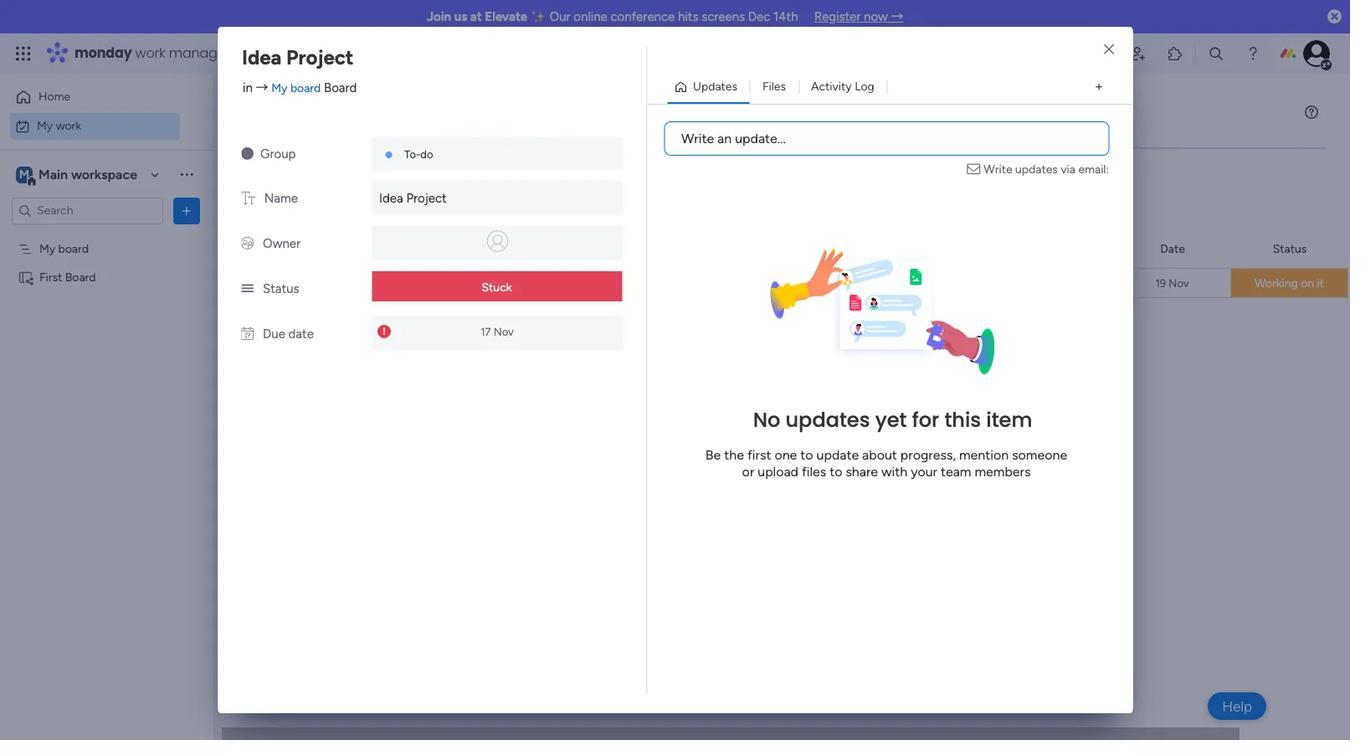 Task type: describe. For each thing, give the bounding box(es) containing it.
work for monday
[[135, 44, 165, 63]]

14th
[[774, 9, 799, 24]]

screens
[[702, 9, 745, 24]]

first
[[39, 270, 62, 284]]

overdue / 1 item
[[282, 242, 394, 263]]

updates
[[694, 80, 738, 94]]

update...
[[735, 131, 786, 147]]

customize
[[561, 173, 618, 188]]

17 nov
[[481, 325, 514, 338]]

monday
[[75, 44, 132, 63]]

/ for today
[[334, 333, 341, 353]]

yet
[[876, 406, 907, 434]]

Filter dashboard by text search field
[[247, 168, 405, 194]]

first
[[748, 447, 772, 463]]

write an update...
[[682, 131, 786, 147]]

your
[[911, 464, 938, 480]]

v2 sun image
[[241, 147, 254, 162]]

board inside the in → my board board
[[291, 81, 321, 95]]

stuck
[[482, 281, 512, 295]]

item inside overdue / 1 item
[[370, 247, 394, 261]]

members
[[975, 464, 1031, 480]]

1 horizontal spatial idea
[[379, 191, 403, 206]]

us
[[455, 9, 468, 24]]

1 horizontal spatial project
[[407, 191, 447, 206]]

help
[[1223, 698, 1253, 715]]

apps image
[[1168, 45, 1184, 62]]

working
[[1255, 276, 1299, 291]]

/ for overdue
[[351, 242, 359, 263]]

progress,
[[901, 447, 957, 463]]

customize button
[[534, 168, 624, 194]]

invite members image
[[1131, 45, 1147, 62]]

due
[[263, 327, 286, 342]]

workspace
[[71, 166, 137, 182]]

files
[[802, 464, 827, 480]]

see plans button
[[270, 41, 351, 66]]

my board
[[39, 242, 89, 256]]

someone
[[1013, 447, 1068, 463]]

owner
[[263, 236, 301, 251]]

with
[[882, 464, 908, 480]]

dapulse date column image
[[241, 327, 254, 342]]

no updates yet for this item dialog
[[0, 0, 1351, 740]]

0 vertical spatial project
[[286, 45, 354, 70]]

0 vertical spatial items
[[499, 173, 528, 188]]

jacob simon image
[[1304, 40, 1331, 67]]

board inside no updates yet for this item dialog
[[324, 80, 357, 95]]

the
[[725, 447, 745, 463]]

group inside no updates yet for this item dialog
[[260, 147, 296, 162]]

list box containing my board
[[0, 231, 214, 518]]

do
[[421, 148, 433, 161]]

no updates yet for this item
[[754, 406, 1033, 434]]

Search in workspace field
[[35, 201, 140, 220]]

work
[[296, 97, 364, 135]]

online
[[574, 9, 608, 24]]

inbox image
[[1094, 45, 1111, 62]]

an
[[718, 131, 732, 147]]

register now → link
[[815, 9, 904, 24]]

help image
[[1245, 45, 1262, 62]]

0 horizontal spatial 1
[[299, 276, 304, 291]]

activity log button
[[799, 74, 888, 101]]

workspace selection element
[[16, 165, 140, 186]]

our
[[550, 9, 571, 24]]

see plans
[[293, 46, 344, 60]]

elevate
[[485, 9, 528, 24]]

first board
[[39, 270, 96, 284]]

this
[[945, 406, 982, 434]]

to-
[[405, 148, 421, 161]]

about
[[863, 447, 898, 463]]

main workspace
[[39, 166, 137, 182]]

join us at elevate ✨ our online conference hits screens dec 14th
[[427, 9, 799, 24]]

plans
[[316, 46, 344, 60]]

0 horizontal spatial idea
[[242, 45, 282, 70]]

hide done items
[[441, 173, 528, 188]]

via
[[1061, 162, 1076, 177]]

close image
[[1105, 44, 1115, 56]]

my inside the in → my board board
[[272, 81, 288, 95]]

items inside today / 0 items
[[356, 338, 385, 352]]

updates button
[[668, 74, 750, 101]]

help button
[[1209, 693, 1267, 720]]

home
[[39, 90, 71, 104]]

log
[[855, 80, 875, 94]]

be
[[706, 447, 721, 463]]

date
[[289, 327, 314, 342]]

at
[[471, 9, 482, 24]]

my for board
[[39, 242, 55, 256]]

in → my board board
[[243, 80, 357, 95]]

write for write updates via email:
[[984, 162, 1013, 177]]

updates for no
[[786, 406, 871, 434]]

for
[[913, 406, 940, 434]]

m
[[19, 167, 29, 181]]

my board link
[[272, 81, 321, 95]]

item
[[272, 276, 296, 291]]

17
[[481, 325, 491, 338]]

→ inside no updates yet for this item dialog
[[256, 80, 268, 95]]

no
[[754, 406, 781, 434]]

search image
[[384, 174, 398, 188]]

dec
[[749, 9, 771, 24]]

join
[[427, 9, 452, 24]]

board inside list box
[[58, 242, 89, 256]]

search everything image
[[1209, 45, 1225, 62]]

1 horizontal spatial status
[[1274, 242, 1308, 256]]

item inside dialog
[[987, 406, 1033, 434]]

write for write an update...
[[682, 131, 715, 147]]

status inside no updates yet for this item dialog
[[263, 281, 299, 296]]

name
[[264, 191, 298, 206]]

v2 multiple person column image
[[241, 236, 254, 251]]

2 vertical spatial group
[[896, 278, 927, 291]]

now
[[864, 9, 888, 24]]



Task type: locate. For each thing, give the bounding box(es) containing it.
done
[[469, 173, 496, 188]]

monday work management
[[75, 44, 260, 63]]

or
[[743, 464, 755, 480]]

0 horizontal spatial →
[[256, 80, 268, 95]]

status right v2 status icon
[[263, 281, 299, 296]]

0 vertical spatial board
[[291, 81, 321, 95]]

register
[[815, 9, 861, 24]]

my down home
[[37, 119, 53, 133]]

working on it
[[1255, 276, 1325, 291]]

to
[[801, 447, 814, 463], [830, 464, 843, 480]]

option
[[0, 234, 214, 237]]

idea project down search image
[[379, 191, 447, 206]]

envelope o image
[[968, 161, 984, 178]]

upload
[[758, 464, 799, 480]]

1 vertical spatial board
[[58, 242, 89, 256]]

share
[[846, 464, 879, 480]]

home button
[[10, 84, 180, 111]]

work
[[135, 44, 165, 63], [56, 119, 81, 133]]

0 vertical spatial to
[[801, 447, 814, 463]]

1 vertical spatial item
[[987, 406, 1033, 434]]

one
[[775, 447, 798, 463]]

0 vertical spatial →
[[891, 9, 904, 24]]

see
[[293, 46, 313, 60]]

updates
[[1016, 162, 1059, 177], [786, 406, 871, 434]]

1 vertical spatial updates
[[786, 406, 871, 434]]

write
[[682, 131, 715, 147], [984, 162, 1013, 177]]

activity log
[[812, 80, 875, 94]]

None search field
[[247, 168, 405, 194]]

1 horizontal spatial /
[[351, 242, 359, 263]]

to up files at the bottom
[[801, 447, 814, 463]]

work right monday
[[135, 44, 165, 63]]

my down in on the left top of page
[[251, 97, 290, 135]]

group right v2 sun icon
[[260, 147, 296, 162]]

write updates via email:
[[984, 162, 1110, 177]]

1 vertical spatial 1
[[299, 276, 304, 291]]

in
[[243, 80, 253, 95]]

board right first
[[65, 270, 96, 284]]

update
[[817, 447, 859, 463]]

be the first one to update about progress, mention someone or upload files to share with your team members
[[706, 447, 1068, 480]]

shareable board image
[[18, 269, 34, 285]]

write inside button
[[682, 131, 715, 147]]

add view image
[[1096, 81, 1103, 93]]

team
[[941, 464, 972, 480]]

item up mention
[[987, 406, 1033, 434]]

/ right overdue
[[351, 242, 359, 263]]

group title
[[896, 278, 951, 291]]

my work button
[[10, 113, 180, 139]]

0 horizontal spatial board
[[58, 242, 89, 256]]

1 right item in the left of the page
[[299, 276, 304, 291]]

items right 0
[[356, 338, 385, 352]]

0 vertical spatial idea project
[[242, 45, 354, 70]]

0 vertical spatial item
[[370, 247, 394, 261]]

1 horizontal spatial 1
[[363, 247, 368, 261]]

work for my
[[56, 119, 81, 133]]

0
[[345, 338, 353, 352]]

0 horizontal spatial idea project
[[242, 45, 354, 70]]

v2 status image
[[241, 281, 254, 296]]

1 horizontal spatial board
[[324, 80, 357, 95]]

group left "title"
[[896, 278, 927, 291]]

1 vertical spatial /
[[334, 333, 341, 353]]

items
[[499, 173, 528, 188], [356, 338, 385, 352]]

0 horizontal spatial board
[[65, 270, 96, 284]]

idea up in on the left top of page
[[242, 45, 282, 70]]

item right overdue
[[370, 247, 394, 261]]

1 vertical spatial group
[[922, 242, 955, 256]]

due date
[[263, 327, 314, 342]]

1 horizontal spatial updates
[[1016, 162, 1059, 177]]

project up the in → my board board
[[286, 45, 354, 70]]

1 vertical spatial work
[[56, 119, 81, 133]]

→
[[891, 9, 904, 24], [256, 80, 268, 95]]

my for work
[[37, 119, 53, 133]]

project down hide
[[407, 191, 447, 206]]

1 horizontal spatial nov
[[1170, 277, 1190, 289]]

1 vertical spatial →
[[256, 80, 268, 95]]

→ right in on the left top of page
[[256, 80, 268, 95]]

items right done
[[499, 173, 528, 188]]

1 right overdue
[[363, 247, 368, 261]]

nov right 19
[[1170, 277, 1190, 289]]

1 horizontal spatial write
[[984, 162, 1013, 177]]

email:
[[1079, 162, 1110, 177]]

idea down search image
[[379, 191, 403, 206]]

nov right 17
[[494, 325, 514, 338]]

workspace image
[[16, 165, 33, 184]]

idea project up the in → my board board
[[242, 45, 354, 70]]

overdue
[[282, 242, 347, 263]]

1 horizontal spatial work
[[135, 44, 165, 63]]

1 vertical spatial board
[[65, 270, 96, 284]]

0 horizontal spatial work
[[56, 119, 81, 133]]

board inside list box
[[65, 270, 96, 284]]

1 horizontal spatial items
[[499, 173, 528, 188]]

my inside list box
[[39, 242, 55, 256]]

management
[[169, 44, 260, 63]]

activity
[[812, 80, 852, 94]]

19 nov
[[1156, 277, 1190, 289]]

my for work
[[251, 97, 290, 135]]

to down update
[[830, 464, 843, 480]]

files button
[[750, 74, 799, 101]]

/ left 0
[[334, 333, 341, 353]]

updates left via
[[1016, 162, 1059, 177]]

select product image
[[15, 45, 32, 62]]

0 horizontal spatial nov
[[494, 325, 514, 338]]

0 horizontal spatial to
[[801, 447, 814, 463]]

1 vertical spatial nov
[[494, 325, 514, 338]]

nov for 17 nov
[[494, 325, 514, 338]]

0 horizontal spatial item
[[370, 247, 394, 261]]

0 vertical spatial work
[[135, 44, 165, 63]]

date
[[1161, 242, 1186, 256]]

0 vertical spatial updates
[[1016, 162, 1059, 177]]

work inside my work "button"
[[56, 119, 81, 133]]

write left via
[[984, 162, 1013, 177]]

nov inside no updates yet for this item dialog
[[494, 325, 514, 338]]

1 vertical spatial to
[[830, 464, 843, 480]]

to-do
[[405, 148, 433, 161]]

0 vertical spatial status
[[1274, 242, 1308, 256]]

0 vertical spatial /
[[351, 242, 359, 263]]

✨
[[531, 9, 547, 24]]

nov for 19 nov
[[1170, 277, 1190, 289]]

status up working on it
[[1274, 242, 1308, 256]]

status
[[1274, 242, 1308, 256], [263, 281, 299, 296]]

1 horizontal spatial board
[[291, 81, 321, 95]]

1 inside overdue / 1 item
[[363, 247, 368, 261]]

project
[[286, 45, 354, 70], [407, 191, 447, 206]]

1
[[363, 247, 368, 261], [299, 276, 304, 291]]

hide
[[441, 173, 466, 188]]

list box
[[0, 231, 214, 518]]

today / 0 items
[[282, 333, 385, 353]]

0 vertical spatial nov
[[1170, 277, 1190, 289]]

1 vertical spatial idea project
[[379, 191, 447, 206]]

1 vertical spatial idea
[[379, 191, 403, 206]]

my up first
[[39, 242, 55, 256]]

conference
[[611, 9, 675, 24]]

1 vertical spatial write
[[984, 162, 1013, 177]]

item 1
[[272, 276, 304, 291]]

/
[[351, 242, 359, 263], [334, 333, 341, 353]]

0 horizontal spatial updates
[[786, 406, 871, 434]]

1 vertical spatial items
[[356, 338, 385, 352]]

1 horizontal spatial idea project
[[379, 191, 447, 206]]

today
[[282, 333, 330, 353]]

updates up update
[[786, 406, 871, 434]]

0 vertical spatial write
[[682, 131, 715, 147]]

main
[[39, 166, 68, 182]]

0 vertical spatial board
[[324, 80, 357, 95]]

1 horizontal spatial →
[[891, 9, 904, 24]]

on
[[1302, 276, 1315, 291]]

write an update... button
[[664, 121, 1110, 156]]

board up first board
[[58, 242, 89, 256]]

0 vertical spatial group
[[260, 147, 296, 162]]

hits
[[678, 9, 699, 24]]

1 vertical spatial status
[[263, 281, 299, 296]]

it
[[1318, 276, 1325, 291]]

updates for write
[[1016, 162, 1059, 177]]

1 horizontal spatial to
[[830, 464, 843, 480]]

0 horizontal spatial project
[[286, 45, 354, 70]]

my inside "button"
[[37, 119, 53, 133]]

0 horizontal spatial status
[[263, 281, 299, 296]]

0 vertical spatial idea
[[242, 45, 282, 70]]

board up my work
[[291, 81, 321, 95]]

v2 overdue deadline image
[[378, 324, 391, 340]]

1 vertical spatial project
[[407, 191, 447, 206]]

0 vertical spatial 1
[[363, 247, 368, 261]]

board
[[291, 81, 321, 95], [58, 242, 89, 256]]

my work
[[37, 119, 81, 133]]

dapulse text column image
[[241, 191, 255, 206]]

title
[[930, 278, 951, 291]]

register now →
[[815, 9, 904, 24]]

my right in on the left top of page
[[272, 81, 288, 95]]

0 horizontal spatial /
[[334, 333, 341, 353]]

board up work
[[324, 80, 357, 95]]

mention
[[960, 447, 1009, 463]]

group up "title"
[[922, 242, 955, 256]]

1 horizontal spatial item
[[987, 406, 1033, 434]]

→ right now
[[891, 9, 904, 24]]

0 horizontal spatial write
[[682, 131, 715, 147]]

my work
[[251, 97, 364, 135]]

19
[[1156, 277, 1167, 289]]

0 horizontal spatial items
[[356, 338, 385, 352]]

write left an
[[682, 131, 715, 147]]

idea project
[[242, 45, 354, 70], [379, 191, 447, 206]]

work down home
[[56, 119, 81, 133]]



Task type: vqa. For each thing, say whether or not it's contained in the screenshot.
Write
yes



